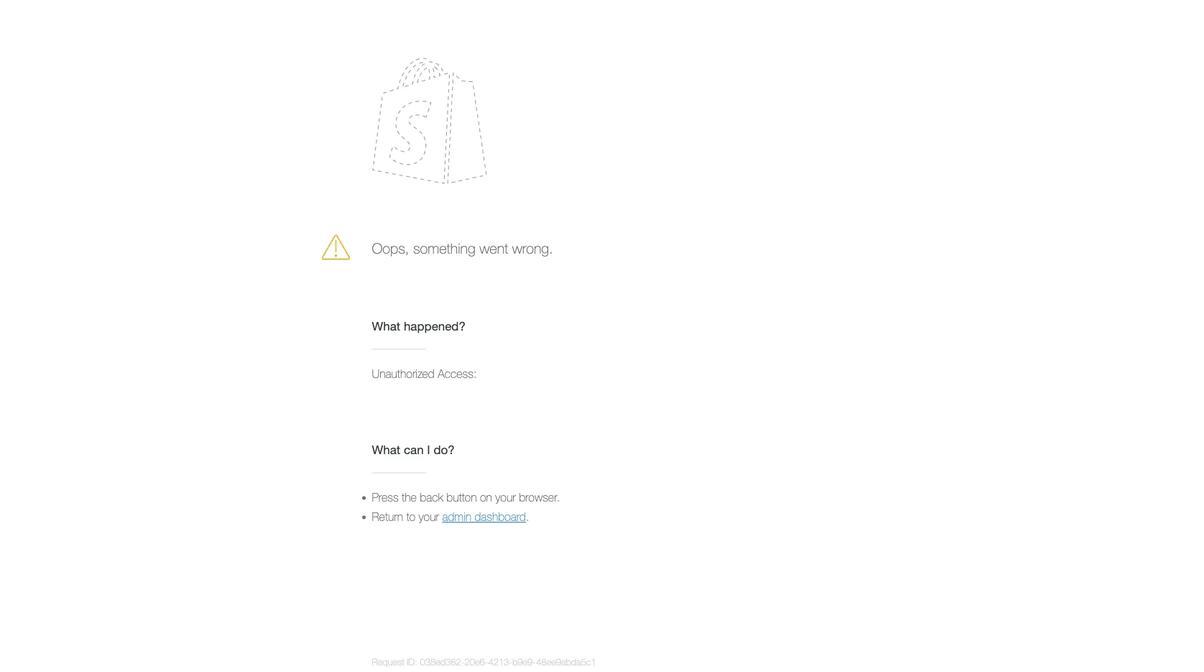 Task type: vqa. For each thing, say whether or not it's contained in the screenshot.
tooltip
no



Task type: locate. For each thing, give the bounding box(es) containing it.
0 vertical spatial what
[[372, 319, 401, 333]]

your right to
[[419, 510, 439, 524]]

the
[[402, 491, 417, 504]]

do?
[[434, 443, 455, 457]]

dashboard
[[475, 510, 526, 524]]

unauthorized access:
[[372, 367, 477, 381]]

48ee9abda5c1
[[536, 656, 596, 667]]

what happened?
[[372, 319, 466, 333]]

request id: 038ed362-20e6-4213-b9e9-48ee9abda5c1
[[372, 656, 596, 667]]

i
[[427, 443, 430, 457]]

went
[[480, 239, 508, 257]]

what left happened?
[[372, 319, 401, 333]]

unauthorized
[[372, 367, 435, 381]]

id:
[[407, 656, 418, 667]]

oops, something went wrong.
[[372, 239, 553, 257]]

1 vertical spatial your
[[419, 510, 439, 524]]

admin
[[442, 510, 472, 524]]

what for what can i do?
[[372, 443, 401, 457]]

2 what from the top
[[372, 443, 401, 457]]

what
[[372, 319, 401, 333], [372, 443, 401, 457]]

1 vertical spatial what
[[372, 443, 401, 457]]

0 horizontal spatial your
[[419, 510, 439, 524]]

can
[[404, 443, 424, 457]]

browser.
[[519, 491, 560, 504]]

what left can
[[372, 443, 401, 457]]

button
[[447, 491, 477, 504]]

happened?
[[404, 319, 466, 333]]

your
[[495, 491, 516, 504], [419, 510, 439, 524]]

0 vertical spatial your
[[495, 491, 516, 504]]

1 what from the top
[[372, 319, 401, 333]]

your right on
[[495, 491, 516, 504]]



Task type: describe. For each thing, give the bounding box(es) containing it.
admin dashboard link
[[442, 510, 526, 524]]

what for what happened?
[[372, 319, 401, 333]]

20e6-
[[465, 656, 488, 667]]

what can i do?
[[372, 443, 455, 457]]

access:
[[438, 367, 477, 381]]

on
[[480, 491, 492, 504]]

return
[[372, 510, 403, 524]]

oops,
[[372, 239, 409, 257]]

alert sign image
[[322, 233, 350, 262]]

.
[[526, 510, 529, 524]]

b9e9-
[[512, 656, 536, 667]]

4213-
[[488, 656, 512, 667]]

wrong.
[[512, 239, 553, 257]]

request
[[372, 656, 405, 667]]

press
[[372, 491, 399, 504]]

1 horizontal spatial your
[[495, 491, 516, 504]]

something
[[413, 239, 476, 257]]

to
[[407, 510, 416, 524]]

press the back button on your browser. return to your admin dashboard .
[[372, 491, 560, 524]]

038ed362-
[[420, 656, 465, 667]]

back
[[420, 491, 443, 504]]

shopify logo image
[[372, 58, 487, 184]]



